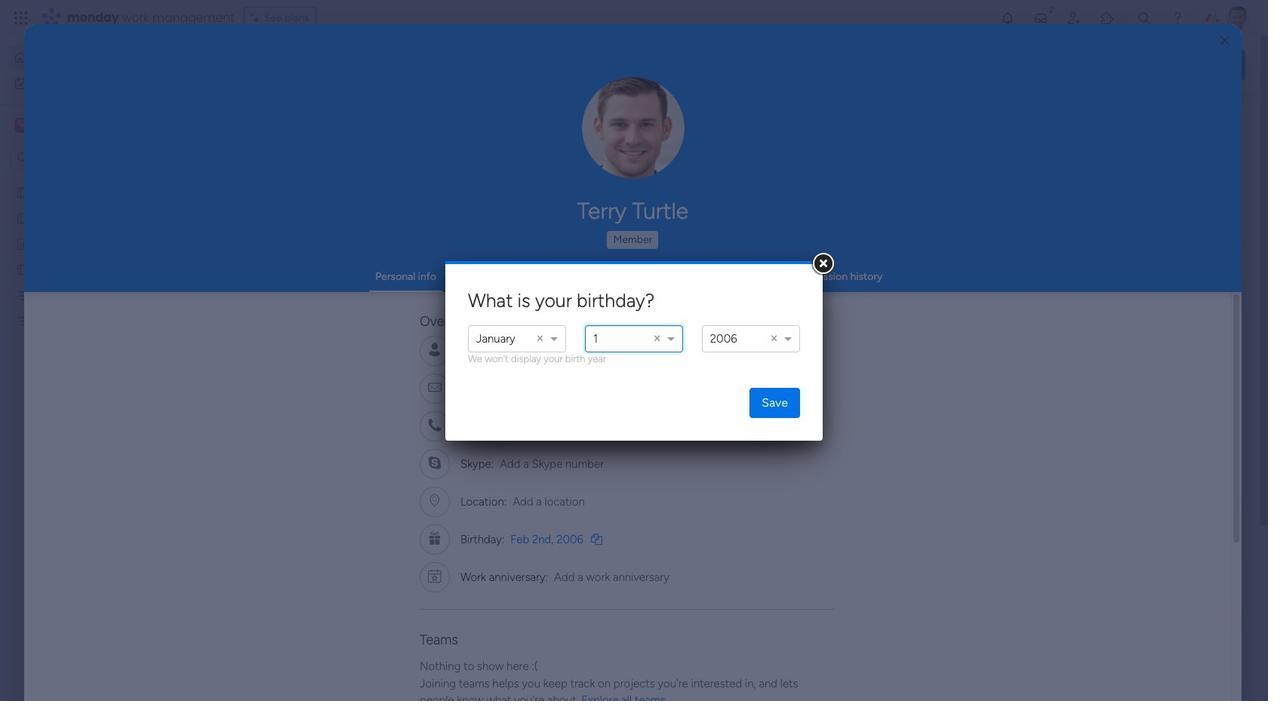 Task type: locate. For each thing, give the bounding box(es) containing it.
option
[[0, 179, 192, 182], [476, 332, 515, 346], [593, 332, 598, 346], [710, 332, 737, 346]]

public board image
[[16, 211, 30, 225], [16, 262, 30, 276], [252, 276, 269, 292], [499, 276, 516, 292]]

select product image
[[14, 11, 29, 26]]

add to favorites image
[[448, 461, 463, 476]]

public dashboard image
[[16, 236, 30, 251]]

quick search results list box
[[233, 141, 983, 526]]

workspace image
[[17, 117, 27, 134]]

notifications image
[[1000, 11, 1015, 26]]

copied! image
[[561, 345, 572, 356]]

workspace image
[[14, 117, 29, 134]]

list box
[[0, 176, 192, 537]]

close image
[[1220, 35, 1229, 46]]

public board image
[[16, 185, 30, 199]]

None field
[[593, 326, 597, 354]]

update feed image
[[1033, 11, 1048, 26]]

public board image up component image
[[499, 276, 516, 292]]

copied! image
[[591, 533, 602, 545]]



Task type: describe. For each thing, give the bounding box(es) containing it.
templates image image
[[1033, 304, 1232, 408]]

component image
[[499, 299, 513, 313]]

public board image down the public dashboard icon
[[16, 262, 30, 276]]

help image
[[1170, 11, 1185, 26]]

public board image up component icon
[[252, 276, 269, 292]]

monday marketplace image
[[1100, 11, 1115, 26]]

add to favorites image
[[941, 276, 956, 291]]

search everything image
[[1137, 11, 1152, 26]]

public board image up the public dashboard icon
[[16, 211, 30, 225]]

see plans image
[[250, 10, 264, 26]]

help center element
[[1019, 623, 1245, 683]]

invite members image
[[1067, 11, 1082, 26]]

terry turtle image
[[1226, 6, 1250, 30]]

getting started element
[[1019, 550, 1245, 610]]

dapulse x slim image
[[1223, 109, 1241, 128]]

2 image
[[1045, 1, 1058, 18]]

component image
[[252, 299, 266, 313]]



Task type: vqa. For each thing, say whether or not it's contained in the screenshot.
Copied! icon
yes



